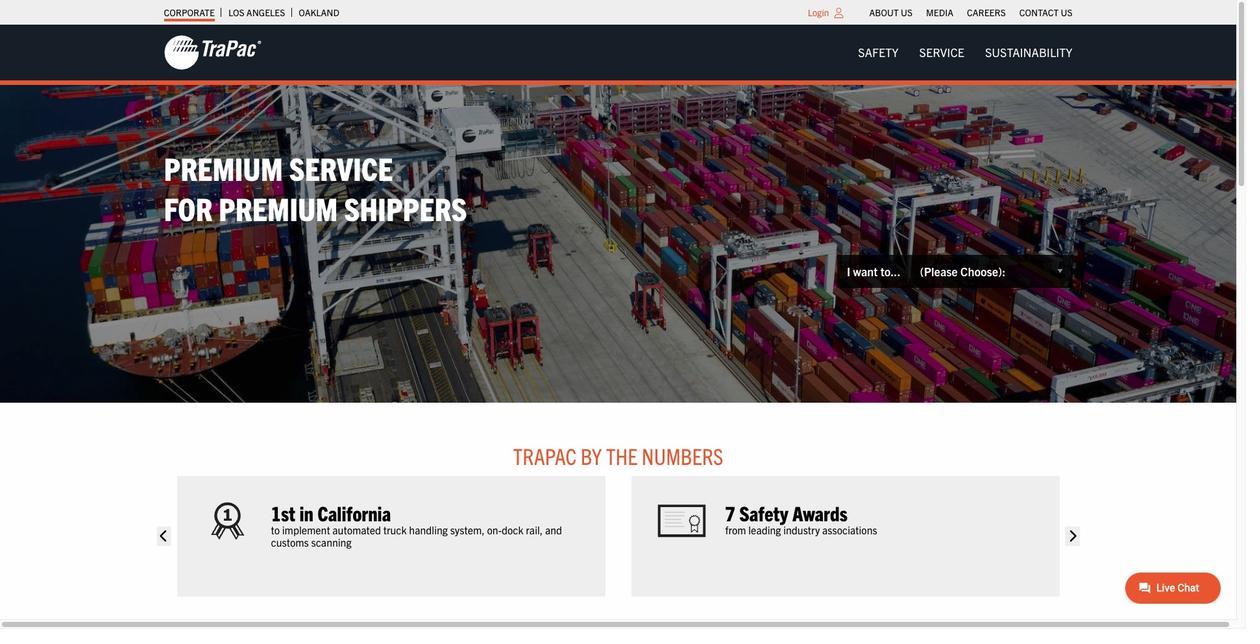 Task type: vqa. For each thing, say whether or not it's contained in the screenshot.
to be delivered to an over-the-road truck. This is also referred to as 'Import Not Accessible' or 'Closed Area'. The majority of the time, this means your container is not in an area that has the proper equipment to deliver your container to a trucker.
no



Task type: describe. For each thing, give the bounding box(es) containing it.
want
[[853, 264, 878, 279]]

los
[[228, 6, 245, 18]]

0 vertical spatial premium
[[164, 148, 283, 188]]

scanning
[[311, 536, 352, 549]]

trapac
[[513, 442, 577, 470]]

for
[[164, 189, 213, 228]]

1 solid image from the left
[[157, 527, 171, 547]]

the
[[606, 442, 638, 470]]

premium service for premium shippers
[[164, 148, 467, 228]]

7
[[726, 500, 736, 526]]

i want to...
[[847, 264, 901, 279]]

contact
[[1020, 6, 1059, 18]]

customs
[[271, 536, 309, 549]]

1st in california to implement automated truck handling system, on-dock rail, and customs scanning
[[271, 500, 562, 549]]

login
[[808, 6, 829, 18]]

careers link
[[967, 3, 1006, 21]]

contact us
[[1020, 6, 1073, 18]]

sustainability
[[986, 45, 1073, 60]]

i
[[847, 264, 851, 279]]

associations
[[823, 524, 878, 537]]

contact us link
[[1020, 3, 1073, 21]]

to
[[271, 524, 280, 537]]

los angeles
[[228, 6, 285, 18]]

menu bar containing safety
[[848, 39, 1083, 66]]

safety inside menu bar
[[859, 45, 899, 60]]

truck
[[384, 524, 407, 537]]

dock
[[502, 524, 524, 537]]

rail,
[[526, 524, 543, 537]]

automated
[[333, 524, 381, 537]]

shippers
[[344, 189, 467, 228]]

light image
[[835, 8, 844, 18]]

california
[[318, 500, 391, 526]]

oakland
[[299, 6, 340, 18]]

to...
[[881, 264, 901, 279]]

service inside menu bar
[[920, 45, 965, 60]]

oakland link
[[299, 3, 340, 21]]

2 solid image from the left
[[1066, 527, 1080, 547]]

us for about us
[[901, 6, 913, 18]]

service inside premium service for premium shippers
[[289, 148, 393, 188]]

system,
[[450, 524, 485, 537]]

by
[[581, 442, 602, 470]]

awards
[[793, 500, 848, 526]]

implement
[[282, 524, 330, 537]]



Task type: locate. For each thing, give the bounding box(es) containing it.
0 horizontal spatial us
[[901, 6, 913, 18]]

0 vertical spatial safety
[[859, 45, 899, 60]]

menu bar containing about us
[[863, 3, 1080, 21]]

about us link
[[870, 3, 913, 21]]

1st
[[271, 500, 295, 526]]

us
[[901, 6, 913, 18], [1061, 6, 1073, 18]]

1 vertical spatial safety
[[740, 500, 789, 526]]

1 horizontal spatial solid image
[[1066, 527, 1080, 547]]

on-
[[487, 524, 502, 537]]

service link
[[909, 39, 975, 66]]

1 horizontal spatial service
[[920, 45, 965, 60]]

los angeles link
[[228, 3, 285, 21]]

safety down about
[[859, 45, 899, 60]]

7 safety awards from leading industry associations
[[726, 500, 878, 537]]

0 horizontal spatial solid image
[[157, 527, 171, 547]]

menu bar down careers
[[848, 39, 1083, 66]]

safety link
[[848, 39, 909, 66]]

0 vertical spatial menu bar
[[863, 3, 1080, 21]]

us right 'contact'
[[1061, 6, 1073, 18]]

industry
[[784, 524, 820, 537]]

0 horizontal spatial service
[[289, 148, 393, 188]]

login link
[[808, 6, 829, 18]]

2 us from the left
[[1061, 6, 1073, 18]]

service
[[920, 45, 965, 60], [289, 148, 393, 188]]

media link
[[926, 3, 954, 21]]

safety right 7
[[740, 500, 789, 526]]

trapac by the numbers
[[513, 442, 724, 470]]

1 vertical spatial service
[[289, 148, 393, 188]]

1 vertical spatial menu bar
[[848, 39, 1083, 66]]

0 horizontal spatial safety
[[740, 500, 789, 526]]

1 vertical spatial premium
[[219, 189, 338, 228]]

us right about
[[901, 6, 913, 18]]

numbers
[[642, 442, 724, 470]]

us for contact us
[[1061, 6, 1073, 18]]

in
[[300, 500, 314, 526]]

leading
[[749, 524, 781, 537]]

and
[[545, 524, 562, 537]]

angeles
[[247, 6, 285, 18]]

sustainability link
[[975, 39, 1083, 66]]

menu bar up service link
[[863, 3, 1080, 21]]

corporate image
[[164, 34, 261, 71]]

1 horizontal spatial us
[[1061, 6, 1073, 18]]

about
[[870, 6, 899, 18]]

1 horizontal spatial safety
[[859, 45, 899, 60]]

handling
[[409, 524, 448, 537]]

menu bar
[[863, 3, 1080, 21], [848, 39, 1083, 66]]

safety
[[859, 45, 899, 60], [740, 500, 789, 526]]

0 vertical spatial service
[[920, 45, 965, 60]]

corporate
[[164, 6, 215, 18]]

solid image
[[157, 527, 171, 547], [1066, 527, 1080, 547]]

from
[[726, 524, 746, 537]]

careers
[[967, 6, 1006, 18]]

safety inside 7 safety awards from leading industry associations
[[740, 500, 789, 526]]

media
[[926, 6, 954, 18]]

premium
[[164, 148, 283, 188], [219, 189, 338, 228]]

1 us from the left
[[901, 6, 913, 18]]

corporate link
[[164, 3, 215, 21]]

about us
[[870, 6, 913, 18]]



